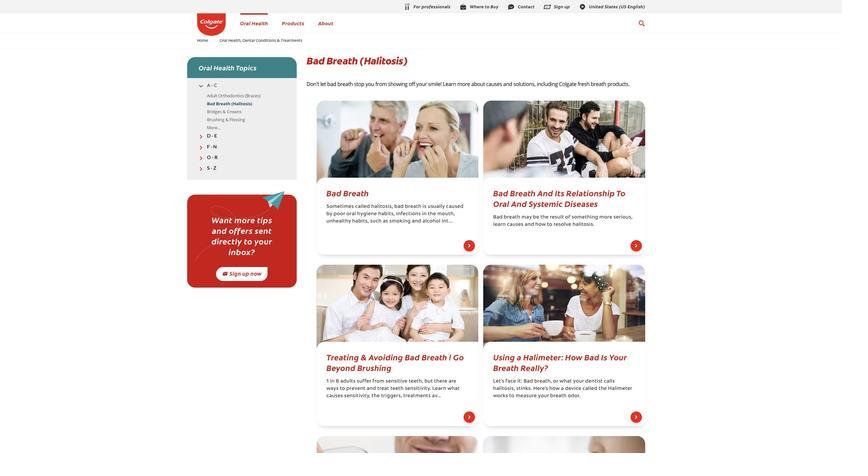 Task type: describe. For each thing, give the bounding box(es) containing it.
- for d
[[212, 134, 213, 139]]

av...
[[432, 394, 442, 399]]

adult
[[207, 93, 217, 99]]

0 horizontal spatial and
[[512, 198, 527, 209]]

what inside let's face it: bad breath, or what your dentist calls halitosis, stinks. here's how a device called the halimeter works to measure your breath odor.
[[560, 379, 572, 384]]

in inside sometimes called halitosis, bad breath is usually caused by poor oral hygiene habits, infections in the mouth, unhealthy habits, such as smoking and alcohol int...
[[422, 212, 427, 217]]

c
[[214, 83, 217, 88]]

your up the device
[[573, 379, 584, 384]]

bridges
[[207, 109, 222, 115]]

don't let bad breath stop you from showing off your smile! learn more about causes and solutions, including colgate fresh breath products.
[[307, 80, 630, 88]]

mouth,
[[438, 212, 455, 217]]

bad inside let's face it: bad breath, or what your dentist calls halitosis, stinks. here's how a device called the halimeter works to measure your breath odor.
[[524, 379, 533, 384]]

don't
[[307, 80, 319, 88]]

0 vertical spatial learn
[[443, 80, 457, 88]]

the inside bad breath may be the result of something more serious, learn causes and how to resolve halitosis.
[[541, 215, 549, 220]]

works
[[494, 394, 508, 399]]

now
[[251, 270, 262, 277]]

beyond
[[327, 362, 356, 373]]

oral health topics button
[[187, 57, 297, 78]]

oral for oral health topics
[[199, 63, 212, 72]]

is
[[423, 204, 427, 209]]

relationship
[[567, 187, 615, 198]]

0 vertical spatial habits,
[[378, 212, 395, 217]]

a inside the using a halimeter: how bad is your breath really?
[[517, 352, 522, 363]]

to inside 1 in 8 adults suffer from sensitive teeth, but there are ways to prevent and treat teeth sensitivity. learn what causes sensitivity, the triggers, treatments av...
[[340, 386, 345, 391]]

o - r
[[207, 155, 218, 160]]

be
[[533, 215, 540, 220]]

hygiene
[[358, 212, 377, 217]]

let's
[[494, 379, 505, 384]]

ways
[[327, 386, 339, 391]]

more inside want more tips and offers sent directly to your inbox?
[[235, 214, 255, 225]]

contact icon image
[[508, 3, 516, 11]]

learn
[[494, 222, 506, 227]]

treatments
[[281, 38, 303, 43]]

sometimes called halitosis, bad breath is usually caused by poor oral hygiene habits, infections in the mouth, unhealthy habits, such as smoking and alcohol int...
[[327, 204, 464, 224]]

sensitive
[[386, 379, 408, 384]]

serious,
[[614, 215, 633, 220]]

flossing
[[230, 117, 245, 123]]

f
[[207, 145, 210, 150]]

your right the off
[[417, 80, 427, 88]]

breath inside sometimes called halitosis, bad breath is usually caused by poor oral hygiene habits, infections in the mouth, unhealthy habits, such as smoking and alcohol int...
[[405, 204, 422, 209]]

& up the 'brushing & flossing' link
[[223, 109, 226, 115]]

stop
[[354, 80, 365, 88]]

s - z
[[207, 166, 217, 171]]

systemic
[[529, 198, 563, 209]]

fresh
[[578, 80, 590, 88]]

result
[[550, 215, 564, 220]]

to inside let's face it: bad breath, or what your dentist calls halitosis, stinks. here's how a device called the halimeter works to measure your breath odor.
[[510, 394, 515, 399]]

products
[[282, 20, 305, 27]]

your inside want more tips and offers sent directly to your inbox?
[[255, 236, 272, 247]]

breath inside let's face it: bad breath, or what your dentist calls halitosis, stinks. here's how a device called the halimeter works to measure your breath odor.
[[551, 394, 567, 399]]

how for systemic
[[536, 222, 546, 227]]

more... link
[[207, 125, 221, 131]]

smile!
[[428, 80, 442, 88]]

f - n
[[207, 145, 217, 150]]

inbox?
[[229, 246, 255, 257]]

f - n button
[[187, 144, 297, 150]]

more...
[[207, 125, 221, 131]]

adult orthodontics (braces) bad breath (halitosis) bridges & crowns brushing & flossing more...
[[207, 93, 261, 131]]

breath inside "bad breath and its relationship to oral and systemic diseases"
[[510, 187, 536, 198]]

topics
[[236, 63, 257, 72]]

sensitivity.
[[405, 386, 431, 391]]

infections
[[396, 212, 421, 217]]

tips
[[257, 214, 272, 225]]

it:
[[518, 379, 523, 384]]

its
[[555, 187, 565, 198]]

let
[[321, 80, 326, 88]]

1 horizontal spatial and
[[538, 187, 553, 198]]

avoiding
[[369, 352, 403, 363]]

sent
[[255, 225, 272, 236]]

causes inside bad breath may be the result of something more serious, learn causes and how to resolve halitosis.
[[507, 222, 524, 227]]

treatments
[[404, 394, 431, 399]]

bad inside the using a halimeter: how bad is your breath really?
[[585, 352, 600, 363]]

location icon image
[[579, 3, 587, 11]]

1 in 8 adults suffer from sensitive teeth, but there are ways to prevent and treat teeth sensitivity. learn what causes sensitivity, the triggers, treatments av...
[[327, 379, 460, 399]]

offers
[[229, 225, 253, 236]]

oral health button
[[240, 20, 268, 27]]

and inside 1 in 8 adults suffer from sensitive teeth, but there are ways to prevent and treat teeth sensitivity. learn what causes sensitivity, the triggers, treatments av...
[[367, 386, 376, 391]]

how for really?
[[550, 386, 560, 391]]

bad inside sometimes called halitosis, bad breath is usually caused by poor oral hygiene habits, infections in the mouth, unhealthy habits, such as smoking and alcohol int...
[[395, 204, 404, 209]]

learn inside 1 in 8 adults suffer from sensitive teeth, but there are ways to prevent and treat teeth sensitivity. learn what causes sensitivity, the triggers, treatments av...
[[433, 386, 446, 391]]

s
[[207, 166, 210, 171]]

halitosis.
[[573, 222, 595, 227]]

sensitivity,
[[344, 394, 371, 399]]

bad inside adult orthodontics (braces) bad breath (halitosis) bridges & crowns brushing & flossing more...
[[207, 101, 215, 107]]

want more tips and offers sent directly to your inbox?
[[212, 214, 272, 257]]

but
[[425, 379, 433, 384]]

off
[[409, 80, 415, 88]]

about
[[318, 20, 334, 27]]

oral health, dental conditions & treatments
[[220, 38, 303, 43]]

d - e button
[[187, 134, 297, 139]]

conditions
[[256, 38, 276, 43]]

smoking
[[390, 219, 411, 224]]

e
[[214, 134, 217, 139]]

brushing & flossing link
[[207, 117, 245, 123]]

d
[[207, 134, 211, 139]]

- for o
[[212, 155, 214, 160]]

z
[[214, 166, 217, 171]]

and inside want more tips and offers sent directly to your inbox?
[[212, 225, 227, 236]]

prevent
[[347, 386, 366, 391]]

- for s
[[211, 166, 212, 171]]

something
[[572, 215, 599, 220]]

causes inside 1 in 8 adults suffer from sensitive teeth, but there are ways to prevent and treat teeth sensitivity. learn what causes sensitivity, the triggers, treatments av...
[[327, 394, 343, 399]]

oral inside "bad breath and its relationship to oral and systemic diseases"
[[494, 198, 510, 209]]

oral
[[347, 212, 356, 217]]

by
[[327, 212, 333, 217]]

n
[[213, 145, 217, 150]]

stinks.
[[517, 386, 533, 391]]

to inside bad breath may be the result of something more serious, learn causes and how to resolve halitosis.
[[547, 222, 553, 227]]

breath right fresh
[[591, 80, 607, 88]]

and left 'solutions,'
[[504, 80, 513, 88]]

oral for oral health, dental conditions & treatments
[[220, 38, 228, 43]]

alcohol
[[423, 219, 441, 224]]

bad inside treating & avoiding bad breath | go beyond brushing
[[405, 352, 420, 363]]

sign
[[230, 270, 241, 277]]

sign up now link
[[216, 267, 268, 281]]

products.
[[608, 80, 630, 88]]

to inside want more tips and offers sent directly to your inbox?
[[244, 236, 253, 247]]

1 horizontal spatial more
[[458, 80, 470, 88]]

using
[[494, 352, 515, 363]]

a - c button
[[187, 83, 297, 89]]

where to buy icon image
[[460, 3, 467, 11]]



Task type: vqa. For each thing, say whether or not it's contained in the screenshot.
Contact icon
yes



Task type: locate. For each thing, give the bounding box(es) containing it.
breath left stop
[[338, 80, 353, 88]]

learn down there
[[433, 386, 446, 391]]

calls
[[604, 379, 615, 384]]

how down 'or'
[[550, 386, 560, 391]]

a left the device
[[561, 386, 564, 391]]

1 horizontal spatial how
[[550, 386, 560, 391]]

the inside sometimes called halitosis, bad breath is usually caused by poor oral hygiene habits, infections in the mouth, unhealthy habits, such as smoking and alcohol int...
[[428, 212, 436, 217]]

a - c menu
[[187, 92, 297, 132]]

may
[[522, 215, 532, 220]]

1 horizontal spatial brushing
[[358, 362, 392, 373]]

the inside 1 in 8 adults suffer from sensitive teeth, but there are ways to prevent and treat teeth sensitivity. learn what causes sensitivity, the triggers, treatments av...
[[372, 394, 380, 399]]

breath,
[[535, 379, 552, 384]]

learn right smile!
[[443, 80, 457, 88]]

health
[[252, 20, 268, 27], [214, 63, 235, 72]]

from inside 1 in 8 adults suffer from sensitive teeth, but there are ways to prevent and treat teeth sensitivity. learn what causes sensitivity, the triggers, treatments av...
[[373, 379, 385, 384]]

1 horizontal spatial what
[[560, 379, 572, 384]]

0 horizontal spatial causes
[[327, 394, 343, 399]]

teeth,
[[409, 379, 424, 384]]

resolve
[[554, 222, 572, 227]]

and down suffer at the left of the page
[[367, 386, 376, 391]]

using a halimeter: how bad is your breath really?
[[494, 352, 627, 373]]

0 horizontal spatial a
[[517, 352, 522, 363]]

and down may
[[525, 222, 534, 227]]

for professionals icon image
[[403, 3, 411, 11]]

& right treating
[[361, 352, 367, 363]]

1 vertical spatial how
[[550, 386, 560, 391]]

0 horizontal spatial health
[[214, 63, 235, 72]]

health for oral health topics
[[214, 63, 235, 72]]

dental
[[243, 38, 255, 43]]

- left the e
[[212, 134, 213, 139]]

what inside 1 in 8 adults suffer from sensitive teeth, but there are ways to prevent and treat teeth sensitivity. learn what causes sensitivity, the triggers, treatments av...
[[448, 386, 460, 391]]

orthodontics
[[218, 93, 244, 99]]

& inside treating & avoiding bad breath | go beyond brushing
[[361, 352, 367, 363]]

1 vertical spatial causes
[[507, 222, 524, 227]]

2 vertical spatial causes
[[327, 394, 343, 399]]

brushing down bridges
[[207, 117, 225, 123]]

in right 1 at the bottom left of the page
[[330, 379, 335, 384]]

adult orthodontics (braces) link
[[207, 93, 261, 99]]

habits, down hygiene
[[353, 219, 369, 224]]

oral
[[240, 20, 251, 27], [220, 38, 228, 43], [199, 63, 212, 72], [494, 198, 510, 209]]

oral for oral health
[[240, 20, 251, 27]]

r
[[215, 155, 218, 160]]

triggers,
[[381, 394, 402, 399]]

1 vertical spatial halitosis,
[[494, 386, 515, 391]]

breath up bridges & crowns link
[[216, 101, 230, 107]]

sign up now
[[230, 270, 262, 277]]

halimeter:
[[524, 352, 564, 363]]

breath inside adult orthodontics (braces) bad breath (halitosis) bridges & crowns brushing & flossing more...
[[216, 101, 230, 107]]

showing
[[388, 80, 408, 88]]

1 vertical spatial called
[[583, 386, 598, 391]]

bridges & crowns link
[[207, 109, 242, 115]]

oral up learn at the right of page
[[494, 198, 510, 209]]

how inside bad breath may be the result of something more serious, learn causes and how to resolve halitosis.
[[536, 222, 546, 227]]

0 horizontal spatial brushing
[[207, 117, 225, 123]]

1 horizontal spatial a
[[561, 386, 564, 391]]

directly
[[212, 236, 242, 247]]

habits, up as
[[378, 212, 395, 217]]

1 horizontal spatial in
[[422, 212, 427, 217]]

how inside let's face it: bad breath, or what your dentist calls halitosis, stinks. here's how a device called the halimeter works to measure your breath odor.
[[550, 386, 560, 391]]

health inside popup button
[[214, 63, 235, 72]]

the up alcohol
[[428, 212, 436, 217]]

brushing up suffer at the left of the page
[[358, 362, 392, 373]]

(braces)
[[245, 93, 261, 99]]

0 horizontal spatial (halitosis)
[[232, 101, 252, 107]]

bad breath and its relationship to oral and systemic diseases
[[494, 187, 626, 209]]

(halitosis) up you
[[360, 54, 408, 67]]

causes right "about"
[[487, 80, 502, 88]]

bad inside "bad breath and its relationship to oral and systemic diseases"
[[494, 187, 509, 198]]

0 vertical spatial in
[[422, 212, 427, 217]]

breath up stop
[[327, 54, 358, 67]]

crowns
[[227, 109, 242, 115]]

breath up face
[[494, 362, 519, 373]]

halitosis, inside sometimes called halitosis, bad breath is usually caused by poor oral hygiene habits, infections in the mouth, unhealthy habits, such as smoking and alcohol int...
[[372, 204, 393, 209]]

0 horizontal spatial habits,
[[353, 219, 369, 224]]

breath inside bad breath may be the result of something more serious, learn causes and how to resolve halitosis.
[[504, 215, 521, 220]]

including
[[537, 80, 558, 88]]

breath left may
[[504, 215, 521, 220]]

and inside bad breath may be the result of something more serious, learn causes and how to resolve halitosis.
[[525, 222, 534, 227]]

0 vertical spatial a
[[517, 352, 522, 363]]

device
[[566, 386, 582, 391]]

suffer
[[357, 379, 372, 384]]

and inside sometimes called halitosis, bad breath is usually caused by poor oral hygiene habits, infections in the mouth, unhealthy habits, such as smoking and alcohol int...
[[412, 219, 422, 224]]

breath up the infections at top left
[[405, 204, 422, 209]]

products button
[[282, 20, 305, 27]]

called inside let's face it: bad breath, or what your dentist calls halitosis, stinks. here's how a device called the halimeter works to measure your breath odor.
[[583, 386, 598, 391]]

the down calls
[[599, 386, 607, 391]]

1 horizontal spatial called
[[583, 386, 598, 391]]

and down the infections at top left
[[412, 219, 422, 224]]

measure
[[516, 394, 537, 399]]

1 horizontal spatial health
[[252, 20, 268, 27]]

breath inside the using a halimeter: how bad is your breath really?
[[494, 362, 519, 373]]

go
[[453, 352, 464, 363]]

what down are
[[448, 386, 460, 391]]

to right works
[[510, 394, 515, 399]]

1 vertical spatial habits,
[[353, 219, 369, 224]]

halitosis, inside let's face it: bad breath, or what your dentist calls halitosis, stinks. here's how a device called the halimeter works to measure your breath odor.
[[494, 386, 515, 391]]

1 vertical spatial from
[[373, 379, 385, 384]]

o - r button
[[187, 155, 297, 161]]

paper airplane image
[[195, 188, 289, 267]]

in inside 1 in 8 adults suffer from sensitive teeth, but there are ways to prevent and treat teeth sensitivity. learn what causes sensitivity, the triggers, treatments av...
[[330, 379, 335, 384]]

poor
[[334, 212, 345, 217]]

0 vertical spatial (halitosis)
[[360, 54, 408, 67]]

a
[[207, 83, 210, 88]]

1 horizontal spatial bad
[[395, 204, 404, 209]]

1 horizontal spatial habits,
[[378, 212, 395, 217]]

health up oral health, dental conditions & treatments
[[252, 20, 268, 27]]

unhealthy
[[327, 219, 351, 224]]

habits,
[[378, 212, 395, 217], [353, 219, 369, 224]]

and left its
[[538, 187, 553, 198]]

1 vertical spatial (halitosis)
[[232, 101, 252, 107]]

oral up a at the top
[[199, 63, 212, 72]]

2 horizontal spatial causes
[[507, 222, 524, 227]]

- inside 'dropdown button'
[[211, 166, 212, 171]]

oral health, dental conditions & treatments link
[[215, 38, 307, 43]]

1 horizontal spatial halitosis,
[[494, 386, 515, 391]]

causes
[[487, 80, 502, 88], [507, 222, 524, 227], [327, 394, 343, 399]]

breath up may
[[510, 187, 536, 198]]

1 vertical spatial a
[[561, 386, 564, 391]]

(halitosis) inside adult orthodontics (braces) bad breath (halitosis) bridges & crowns brushing & flossing more...
[[232, 101, 252, 107]]

sometimes
[[327, 204, 354, 209]]

bad inside bad breath may be the result of something more serious, learn causes and how to resolve halitosis.
[[494, 215, 503, 220]]

a
[[517, 352, 522, 363], [561, 386, 564, 391]]

oral up dental
[[240, 20, 251, 27]]

0 vertical spatial from
[[376, 80, 387, 88]]

1 horizontal spatial (halitosis)
[[360, 54, 408, 67]]

halitosis, up as
[[372, 204, 393, 209]]

health for oral health
[[252, 20, 268, 27]]

(halitosis)
[[360, 54, 408, 67], [232, 101, 252, 107]]

solutions,
[[514, 80, 536, 88]]

health up c
[[214, 63, 235, 72]]

face
[[506, 379, 517, 384]]

breath
[[338, 80, 353, 88], [591, 80, 607, 88], [405, 204, 422, 209], [504, 215, 521, 220], [551, 394, 567, 399]]

brushing inside treating & avoiding bad breath | go beyond brushing
[[358, 362, 392, 373]]

1 vertical spatial brushing
[[358, 362, 392, 373]]

usually
[[428, 204, 445, 209]]

the down treat
[[372, 394, 380, 399]]

your down here's
[[538, 394, 549, 399]]

there
[[435, 379, 448, 384]]

more left tips
[[235, 214, 255, 225]]

- right f
[[211, 145, 212, 150]]

and up may
[[512, 198, 527, 209]]

- inside dropdown button
[[212, 155, 214, 160]]

adults
[[341, 379, 356, 384]]

oral health
[[240, 20, 268, 27]]

about
[[472, 80, 485, 88]]

a right using
[[517, 352, 522, 363]]

- right 's'
[[211, 166, 212, 171]]

more left serious,
[[600, 215, 613, 220]]

to left sent at the left of the page
[[244, 236, 253, 247]]

0 horizontal spatial what
[[448, 386, 460, 391]]

bad up the infections at top left
[[395, 204, 404, 209]]

- left r
[[212, 155, 214, 160]]

oral inside popup button
[[199, 63, 212, 72]]

0 vertical spatial brushing
[[207, 117, 225, 123]]

(halitosis) up crowns
[[232, 101, 252, 107]]

& right conditions
[[277, 38, 280, 43]]

bad
[[327, 80, 336, 88], [395, 204, 404, 209]]

0 horizontal spatial halitosis,
[[372, 204, 393, 209]]

oral health topics
[[199, 63, 257, 72]]

how down be
[[536, 222, 546, 227]]

let's face it: bad breath, or what your dentist calls halitosis, stinks. here's how a device called the halimeter works to measure your breath odor.
[[494, 379, 633, 399]]

called up hygiene
[[355, 204, 370, 209]]

oral left health,
[[220, 38, 228, 43]]

your down tips
[[255, 236, 272, 247]]

- for f
[[211, 145, 212, 150]]

from up treat
[[373, 379, 385, 384]]

causes down may
[[507, 222, 524, 227]]

0 vertical spatial what
[[560, 379, 572, 384]]

s - z button
[[187, 166, 297, 171]]

more inside bad breath may be the result of something more serious, learn causes and how to resolve halitosis.
[[600, 215, 613, 220]]

0 vertical spatial called
[[355, 204, 370, 209]]

halitosis, up works
[[494, 386, 515, 391]]

0 horizontal spatial bad
[[327, 80, 336, 88]]

0 horizontal spatial how
[[536, 222, 546, 227]]

0 horizontal spatial in
[[330, 379, 335, 384]]

None search field
[[639, 17, 646, 30]]

more
[[458, 80, 470, 88], [235, 214, 255, 225], [600, 215, 613, 220]]

in down is
[[422, 212, 427, 217]]

to
[[547, 222, 553, 227], [244, 236, 253, 247], [340, 386, 345, 391], [510, 394, 515, 399]]

or
[[554, 379, 559, 384]]

1 vertical spatial health
[[214, 63, 235, 72]]

what right 'or'
[[560, 379, 572, 384]]

1 horizontal spatial causes
[[487, 80, 502, 88]]

really?
[[521, 362, 549, 373]]

sign up icon image
[[544, 3, 552, 11]]

called inside sometimes called halitosis, bad breath is usually caused by poor oral hygiene habits, infections in the mouth, unhealthy habits, such as smoking and alcohol int...
[[355, 204, 370, 209]]

a inside let's face it: bad breath, or what your dentist calls halitosis, stinks. here's how a device called the halimeter works to measure your breath odor.
[[561, 386, 564, 391]]

|
[[449, 352, 452, 363]]

breath left |
[[422, 352, 447, 363]]

to down result
[[547, 222, 553, 227]]

how
[[536, 222, 546, 227], [550, 386, 560, 391]]

to down adults
[[340, 386, 345, 391]]

bad right let
[[327, 80, 336, 88]]

more left "about"
[[458, 80, 470, 88]]

0 horizontal spatial called
[[355, 204, 370, 209]]

0 vertical spatial health
[[252, 20, 268, 27]]

breath up sometimes on the left top of page
[[344, 187, 369, 198]]

d - e
[[207, 134, 217, 139]]

breath inside treating & avoiding bad breath | go beyond brushing
[[422, 352, 447, 363]]

from right you
[[376, 80, 387, 88]]

the inside let's face it: bad breath, or what your dentist calls halitosis, stinks. here's how a device called the halimeter works to measure your breath odor.
[[599, 386, 607, 391]]

1 vertical spatial learn
[[433, 386, 446, 391]]

treating & avoiding bad breath | go beyond brushing
[[327, 352, 464, 373]]

and left offers
[[212, 225, 227, 236]]

1 vertical spatial bad
[[395, 204, 404, 209]]

- for a
[[211, 83, 213, 88]]

0 vertical spatial causes
[[487, 80, 502, 88]]

- right a at the top
[[211, 83, 213, 88]]

the right be
[[541, 215, 549, 220]]

bad breath (halitosis) link
[[207, 101, 252, 107]]

& down bridges & crowns link
[[226, 117, 229, 123]]

and
[[504, 80, 513, 88], [412, 219, 422, 224], [525, 222, 534, 227], [212, 225, 227, 236], [367, 386, 376, 391]]

8
[[336, 379, 339, 384]]

0 vertical spatial bad
[[327, 80, 336, 88]]

0 horizontal spatial more
[[235, 214, 255, 225]]

1 vertical spatial what
[[448, 386, 460, 391]]

0 vertical spatial how
[[536, 222, 546, 227]]

1 vertical spatial in
[[330, 379, 335, 384]]

0 vertical spatial halitosis,
[[372, 204, 393, 209]]

colgate® logo image
[[197, 13, 226, 36]]

breath down 'or'
[[551, 394, 567, 399]]

bad breath (halitosis)
[[307, 54, 408, 67]]

brushing inside adult orthodontics (braces) bad breath (halitosis) bridges & crowns brushing & flossing more...
[[207, 117, 225, 123]]

causes down the ways
[[327, 394, 343, 399]]

2 horizontal spatial more
[[600, 215, 613, 220]]

called down the dentist
[[583, 386, 598, 391]]



